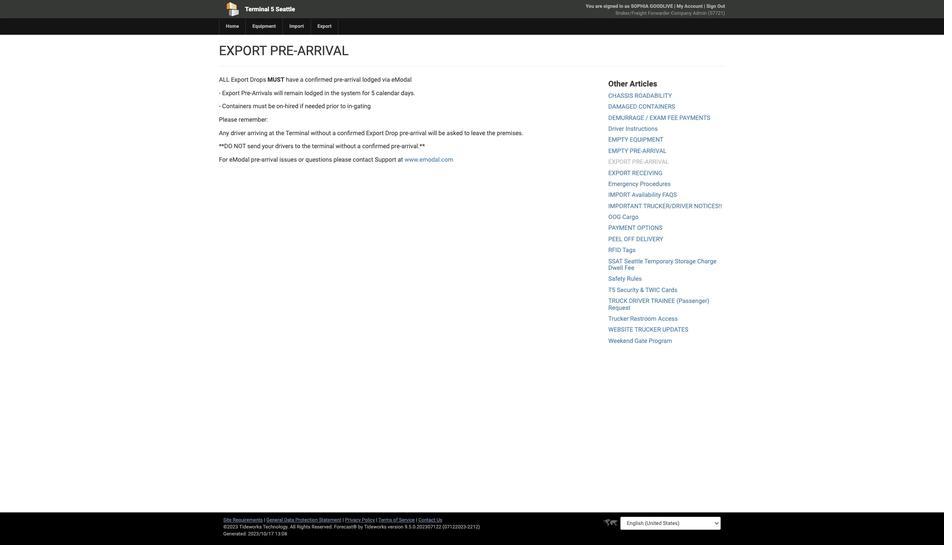 Task type: locate. For each thing, give the bounding box(es) containing it.
1 - from the top
[[219, 89, 221, 96]]

contact
[[353, 156, 374, 163]]

1 vertical spatial pre-
[[630, 147, 643, 154]]

be left asked
[[439, 129, 445, 136]]

|
[[675, 3, 676, 9], [704, 3, 706, 9], [264, 517, 265, 523], [343, 517, 344, 523], [376, 517, 378, 523], [416, 517, 417, 523]]

a up contact
[[358, 143, 361, 150]]

2 empty from the top
[[609, 147, 629, 154]]

contact us link
[[419, 517, 443, 523]]

to left leave
[[465, 129, 470, 136]]

for
[[219, 156, 228, 163]]

any
[[219, 129, 229, 136]]

tideworks
[[364, 524, 387, 530]]

faqs
[[663, 191, 677, 198]]

1 vertical spatial be
[[439, 129, 445, 136]]

in left 'as'
[[620, 3, 624, 9]]

will down 'must'
[[274, 89, 283, 96]]

empty down empty equipment link
[[609, 147, 629, 154]]

t5 security & twic cards link
[[609, 286, 678, 293]]

roadability
[[635, 92, 672, 99]]

to right drivers
[[295, 143, 301, 150]]

without up please
[[336, 143, 356, 150]]

0 vertical spatial empty
[[609, 136, 629, 143]]

1 horizontal spatial 5
[[371, 89, 375, 96]]

protection
[[296, 517, 318, 523]]

0 horizontal spatial be
[[268, 103, 275, 110]]

dwell
[[609, 264, 623, 271]]

0 vertical spatial export
[[219, 43, 267, 58]]

export left "drop"
[[366, 129, 384, 136]]

(57721)
[[709, 10, 726, 16]]

site requirements | general data protection statement | privacy policy | terms of service | contact us ©2023 tideworks technology. all rights reserved. forecast® by tideworks version 9.5.0.202307122 (07122023-2212) generated: 2023/10/17 13:08
[[223, 517, 480, 537]]

instructions
[[626, 125, 658, 132]]

2 horizontal spatial arrival
[[410, 129, 427, 136]]

0 horizontal spatial at
[[269, 129, 274, 136]]

emodal up 'days.'
[[392, 76, 412, 83]]

1 vertical spatial at
[[398, 156, 403, 163]]

**do not send your drivers to the terminal without a confirmed pre-arrival.**
[[219, 143, 425, 150]]

13:08
[[275, 531, 287, 537]]

export down terminal 5 seattle link
[[318, 23, 332, 29]]

the up prior
[[331, 89, 340, 96]]

0 horizontal spatial lodged
[[305, 89, 323, 96]]

for emodal pre-arrival issues or questions please contact support at www.emodal.com
[[219, 156, 454, 163]]

in up prior
[[325, 89, 330, 96]]

0 vertical spatial confirmed
[[305, 76, 333, 83]]

1 horizontal spatial seattle
[[625, 258, 643, 265]]

- down all
[[219, 89, 221, 96]]

pre- down empty equipment link
[[630, 147, 643, 154]]

0 vertical spatial arrival
[[297, 43, 349, 58]]

oog cargo link
[[609, 213, 639, 220]]

2 vertical spatial to
[[295, 143, 301, 150]]

0 vertical spatial 5
[[271, 6, 274, 13]]

0 vertical spatial at
[[269, 129, 274, 136]]

the
[[331, 89, 340, 96], [276, 129, 284, 136], [487, 129, 496, 136], [302, 143, 311, 150]]

confirmed down any driver arriving at the terminal without a confirmed export drop pre-arrival will be asked to leave the premises.
[[362, 143, 390, 150]]

arrival up system
[[344, 76, 361, 83]]

0 vertical spatial a
[[300, 76, 304, 83]]

truck
[[609, 297, 628, 304]]

sign
[[707, 3, 717, 9]]

twic
[[646, 286, 660, 293]]

rfid tags link
[[609, 247, 636, 254]]

0 vertical spatial pre-
[[270, 43, 297, 58]]

5 right the for in the top of the page
[[371, 89, 375, 96]]

procedures
[[640, 180, 671, 187]]

confirmed up - export pre-arrivals will remain lodged in the system for 5 calendar days.
[[305, 76, 333, 83]]

1 horizontal spatial arrival
[[344, 76, 361, 83]]

data
[[284, 517, 294, 523]]

please remember:
[[219, 116, 268, 123]]

2 horizontal spatial a
[[358, 143, 361, 150]]

1 vertical spatial seattle
[[625, 258, 643, 265]]

import link
[[283, 18, 311, 35]]

at right support
[[398, 156, 403, 163]]

(07122023-
[[443, 524, 468, 530]]

seattle up import
[[276, 6, 295, 13]]

confirmed down in-
[[337, 129, 365, 136]]

0 horizontal spatial to
[[295, 143, 301, 150]]

1 horizontal spatial lodged
[[363, 76, 381, 83]]

trucker
[[635, 326, 661, 333]]

1 horizontal spatial to
[[341, 103, 346, 110]]

arrival up arrival.**
[[410, 129, 427, 136]]

terminal up drivers
[[286, 129, 309, 136]]

be left "on-"
[[268, 103, 275, 110]]

restroom
[[631, 315, 657, 322]]

empty equipment link
[[609, 136, 664, 143]]

service
[[399, 517, 415, 523]]

equipment link
[[246, 18, 283, 35]]

0 vertical spatial be
[[268, 103, 275, 110]]

| up 9.5.0.202307122
[[416, 517, 417, 523]]

pre- up system
[[334, 76, 344, 83]]

privacy policy link
[[345, 517, 375, 523]]

to
[[341, 103, 346, 110], [465, 129, 470, 136], [295, 143, 301, 150]]

- up please at the left top of page
[[219, 103, 221, 110]]

| up forecast®
[[343, 517, 344, 523]]

program
[[649, 337, 673, 344]]

equipment
[[630, 136, 664, 143]]

lodged
[[363, 76, 381, 83], [305, 89, 323, 96]]

request
[[609, 304, 631, 311]]

needed
[[305, 103, 325, 110]]

articles
[[630, 79, 658, 88]]

general data protection statement link
[[267, 517, 342, 523]]

| left "sign"
[[704, 3, 706, 9]]

for
[[362, 89, 370, 96]]

technology.
[[263, 524, 289, 530]]

arrival
[[297, 43, 349, 58], [643, 147, 667, 154], [645, 158, 669, 165]]

arrival
[[344, 76, 361, 83], [410, 129, 427, 136], [261, 156, 278, 163]]

will left asked
[[428, 129, 437, 136]]

other
[[609, 79, 628, 88]]

safety
[[609, 275, 626, 282]]

0 vertical spatial arrival
[[344, 76, 361, 83]]

1 vertical spatial a
[[333, 129, 336, 136]]

2 vertical spatial arrival
[[261, 156, 278, 163]]

export pre-arrival
[[219, 43, 349, 58]]

a up terminal
[[333, 129, 336, 136]]

pre- right "drop"
[[400, 129, 410, 136]]

sophia
[[631, 3, 649, 9]]

general
[[267, 517, 283, 523]]

in-
[[348, 103, 354, 110]]

0 horizontal spatial arrival
[[261, 156, 278, 163]]

at up your
[[269, 129, 274, 136]]

1 vertical spatial without
[[336, 143, 356, 150]]

0 horizontal spatial will
[[274, 89, 283, 96]]

lodged up the for in the top of the page
[[363, 76, 381, 83]]

privacy
[[345, 517, 361, 523]]

remember:
[[239, 116, 268, 123]]

arrival down export link
[[297, 43, 349, 58]]

arrival down equipment
[[643, 147, 667, 154]]

pre- down import link
[[270, 43, 297, 58]]

1 horizontal spatial will
[[428, 129, 437, 136]]

without up **do not send your drivers to the terminal without a confirmed pre-arrival.**
[[311, 129, 331, 136]]

drop
[[385, 129, 398, 136]]

0 vertical spatial emodal
[[392, 76, 412, 83]]

payments
[[680, 114, 711, 121]]

&
[[641, 286, 644, 293]]

1 vertical spatial -
[[219, 103, 221, 110]]

0 vertical spatial -
[[219, 89, 221, 96]]

to left in-
[[341, 103, 346, 110]]

lodged up needed
[[305, 89, 323, 96]]

- export pre-arrivals will remain lodged in the system for 5 calendar days.
[[219, 89, 416, 96]]

arrival down your
[[261, 156, 278, 163]]

website
[[609, 326, 634, 333]]

you are signed in as sophia goodlive | my account | sign out broker/freight forwarder company admin (57721)
[[586, 3, 726, 16]]

a right have
[[300, 76, 304, 83]]

terminal
[[312, 143, 334, 150]]

cards
[[662, 286, 678, 293]]

1 vertical spatial arrival
[[410, 129, 427, 136]]

0 vertical spatial lodged
[[363, 76, 381, 83]]

emodal down not
[[229, 156, 250, 163]]

| left general
[[264, 517, 265, 523]]

export up the emergency
[[609, 169, 631, 176]]

terminal up 'equipment'
[[245, 6, 269, 13]]

admin
[[693, 10, 707, 16]]

export
[[219, 43, 267, 58], [609, 158, 631, 165], [609, 169, 631, 176]]

seattle inside other articles chassis roadability damaged containers demurrage / exam fee payments driver instructions empty equipment empty pre-arrival export pre-arrival export receiving emergency procedures import availability faqs important trucker/driver notices!! oog cargo payment options peel off delivery rfid tags ssat seattle temporary storage charge dwell fee safety rules t5 security & twic cards truck driver trainee (passenger) request trucker restroom access website trucker updates weekend gate program
[[625, 258, 643, 265]]

2 horizontal spatial to
[[465, 129, 470, 136]]

questions
[[306, 156, 332, 163]]

1 horizontal spatial at
[[398, 156, 403, 163]]

company
[[671, 10, 692, 16]]

the up or
[[302, 143, 311, 150]]

0 vertical spatial in
[[620, 3, 624, 9]]

asked
[[447, 129, 463, 136]]

at
[[269, 129, 274, 136], [398, 156, 403, 163]]

1 vertical spatial empty
[[609, 147, 629, 154]]

-
[[219, 89, 221, 96], [219, 103, 221, 110]]

1 vertical spatial terminal
[[286, 129, 309, 136]]

5
[[271, 6, 274, 13], [371, 89, 375, 96]]

1 vertical spatial emodal
[[229, 156, 250, 163]]

1 horizontal spatial terminal
[[286, 129, 309, 136]]

2 vertical spatial export
[[609, 169, 631, 176]]

arrival up "receiving"
[[645, 158, 669, 165]]

1 empty from the top
[[609, 136, 629, 143]]

1 horizontal spatial in
[[620, 3, 624, 9]]

emodal
[[392, 76, 412, 83], [229, 156, 250, 163]]

empty down "driver"
[[609, 136, 629, 143]]

pre- down empty pre-arrival link
[[633, 158, 645, 165]]

my account link
[[677, 3, 703, 9]]

1 vertical spatial will
[[428, 129, 437, 136]]

terminal
[[245, 6, 269, 13], [286, 129, 309, 136]]

0 vertical spatial will
[[274, 89, 283, 96]]

0 vertical spatial without
[[311, 129, 331, 136]]

1 horizontal spatial a
[[333, 129, 336, 136]]

0 horizontal spatial terminal
[[245, 6, 269, 13]]

5 up 'equipment'
[[271, 6, 274, 13]]

2 - from the top
[[219, 103, 221, 110]]

peel
[[609, 236, 623, 243]]

export up export receiving link
[[609, 158, 631, 165]]

pre-
[[334, 76, 344, 83], [400, 129, 410, 136], [391, 143, 402, 150], [251, 156, 262, 163]]

trucker restroom access link
[[609, 315, 678, 322]]

confirmed
[[305, 76, 333, 83], [337, 129, 365, 136], [362, 143, 390, 150]]

0 vertical spatial terminal
[[245, 6, 269, 13]]

0 horizontal spatial in
[[325, 89, 330, 96]]

seattle down the tags at the top of the page
[[625, 258, 643, 265]]

1 vertical spatial in
[[325, 89, 330, 96]]

gate
[[635, 337, 648, 344]]

without
[[311, 129, 331, 136], [336, 143, 356, 150]]

pre-
[[241, 89, 252, 96]]

export down home link
[[219, 43, 267, 58]]

1 horizontal spatial be
[[439, 129, 445, 136]]

0 horizontal spatial seattle
[[276, 6, 295, 13]]



Task type: vqa. For each thing, say whether or not it's contained in the screenshot.
Instructions at top
yes



Task type: describe. For each thing, give the bounding box(es) containing it.
notices!!
[[695, 202, 722, 209]]

signed
[[604, 3, 619, 9]]

your
[[262, 143, 274, 150]]

storage
[[675, 258, 696, 265]]

website trucker updates link
[[609, 326, 689, 333]]

oog
[[609, 213, 621, 220]]

safety rules link
[[609, 275, 642, 282]]

weekend gate program link
[[609, 337, 673, 344]]

forwarder
[[648, 10, 670, 16]]

chassis
[[609, 92, 634, 99]]

broker/freight
[[616, 10, 647, 16]]

in inside you are signed in as sophia goodlive | my account | sign out broker/freight forwarder company admin (57721)
[[620, 3, 624, 9]]

cargo
[[623, 213, 639, 220]]

terminal 5 seattle
[[245, 6, 295, 13]]

out
[[718, 3, 726, 9]]

sign out link
[[707, 3, 726, 9]]

rights
[[297, 524, 311, 530]]

| left my
[[675, 3, 676, 9]]

account
[[685, 3, 703, 9]]

important
[[609, 202, 642, 209]]

hired
[[285, 103, 299, 110]]

1 horizontal spatial without
[[336, 143, 356, 150]]

gating
[[354, 103, 371, 110]]

pre- down 'send' on the top of page
[[251, 156, 262, 163]]

the right leave
[[487, 129, 496, 136]]

- for - containers must be on-hired if needed prior to in-gating
[[219, 103, 221, 110]]

not
[[234, 143, 246, 150]]

emergency
[[609, 180, 639, 187]]

drops
[[250, 76, 266, 83]]

export link
[[311, 18, 338, 35]]

version
[[388, 524, 404, 530]]

0 horizontal spatial a
[[300, 76, 304, 83]]

driver instructions link
[[609, 125, 658, 132]]

9.5.0.202307122
[[405, 524, 442, 530]]

terminal 5 seattle link
[[219, 0, 423, 18]]

1 horizontal spatial emodal
[[392, 76, 412, 83]]

| up tideworks
[[376, 517, 378, 523]]

import
[[289, 23, 304, 29]]

calendar
[[376, 89, 400, 96]]

forecast®
[[334, 524, 357, 530]]

receiving
[[633, 169, 663, 176]]

remain
[[285, 89, 303, 96]]

charge
[[698, 258, 717, 265]]

as
[[625, 3, 630, 9]]

us
[[437, 517, 443, 523]]

1 vertical spatial 5
[[371, 89, 375, 96]]

the up drivers
[[276, 129, 284, 136]]

access
[[658, 315, 678, 322]]

reserved.
[[312, 524, 333, 530]]

days.
[[401, 89, 416, 96]]

1 vertical spatial lodged
[[305, 89, 323, 96]]

empty pre-arrival link
[[609, 147, 667, 154]]

2 vertical spatial arrival
[[645, 158, 669, 165]]

payment
[[609, 225, 636, 231]]

demurrage
[[609, 114, 644, 121]]

premises.
[[497, 129, 524, 136]]

1 vertical spatial confirmed
[[337, 129, 365, 136]]

temporary
[[645, 258, 674, 265]]

0 horizontal spatial emodal
[[229, 156, 250, 163]]

are
[[596, 3, 603, 9]]

trucker
[[609, 315, 629, 322]]

damaged
[[609, 103, 638, 110]]

2 vertical spatial a
[[358, 143, 361, 150]]

damaged containers link
[[609, 103, 676, 110]]

peel off delivery link
[[609, 236, 664, 243]]

any driver arriving at the terminal without a confirmed export drop pre-arrival will be asked to leave the premises.
[[219, 129, 524, 136]]

delivery
[[637, 236, 664, 243]]

leave
[[471, 129, 486, 136]]

2023/10/17
[[248, 531, 274, 537]]

important trucker/driver notices!! link
[[609, 202, 722, 209]]

export inside export link
[[318, 23, 332, 29]]

payment options link
[[609, 225, 663, 231]]

updates
[[663, 326, 689, 333]]

site
[[223, 517, 232, 523]]

options
[[638, 225, 663, 231]]

2 vertical spatial pre-
[[633, 158, 645, 165]]

t5
[[609, 286, 616, 293]]

site requirements link
[[223, 517, 263, 523]]

all
[[290, 524, 296, 530]]

- for - export pre-arrivals will remain lodged in the system for 5 calendar days.
[[219, 89, 221, 96]]

pre- down "drop"
[[391, 143, 402, 150]]

0 vertical spatial to
[[341, 103, 346, 110]]

1 vertical spatial export
[[609, 158, 631, 165]]

0 horizontal spatial 5
[[271, 6, 274, 13]]

prior
[[327, 103, 339, 110]]

via
[[382, 76, 390, 83]]

driver
[[609, 125, 624, 132]]

arriving
[[247, 129, 268, 136]]

www.emodal.com
[[405, 156, 454, 163]]

statement
[[319, 517, 342, 523]]

contact
[[419, 517, 436, 523]]

availability
[[632, 191, 661, 198]]

generated:
[[223, 531, 247, 537]]

export up 'containers'
[[222, 89, 240, 96]]

have
[[286, 76, 299, 83]]

1 vertical spatial to
[[465, 129, 470, 136]]

issues
[[280, 156, 297, 163]]

0 horizontal spatial without
[[311, 129, 331, 136]]

system
[[341, 89, 361, 96]]

all
[[219, 76, 230, 83]]

1 vertical spatial arrival
[[643, 147, 667, 154]]

export up pre-
[[231, 76, 249, 83]]

arrivals
[[252, 89, 273, 96]]

terms of service link
[[379, 517, 415, 523]]

0 vertical spatial seattle
[[276, 6, 295, 13]]

please
[[334, 156, 352, 163]]

tags
[[623, 247, 636, 254]]

export receiving link
[[609, 169, 663, 176]]

2 vertical spatial confirmed
[[362, 143, 390, 150]]

©2023 tideworks
[[223, 524, 262, 530]]



